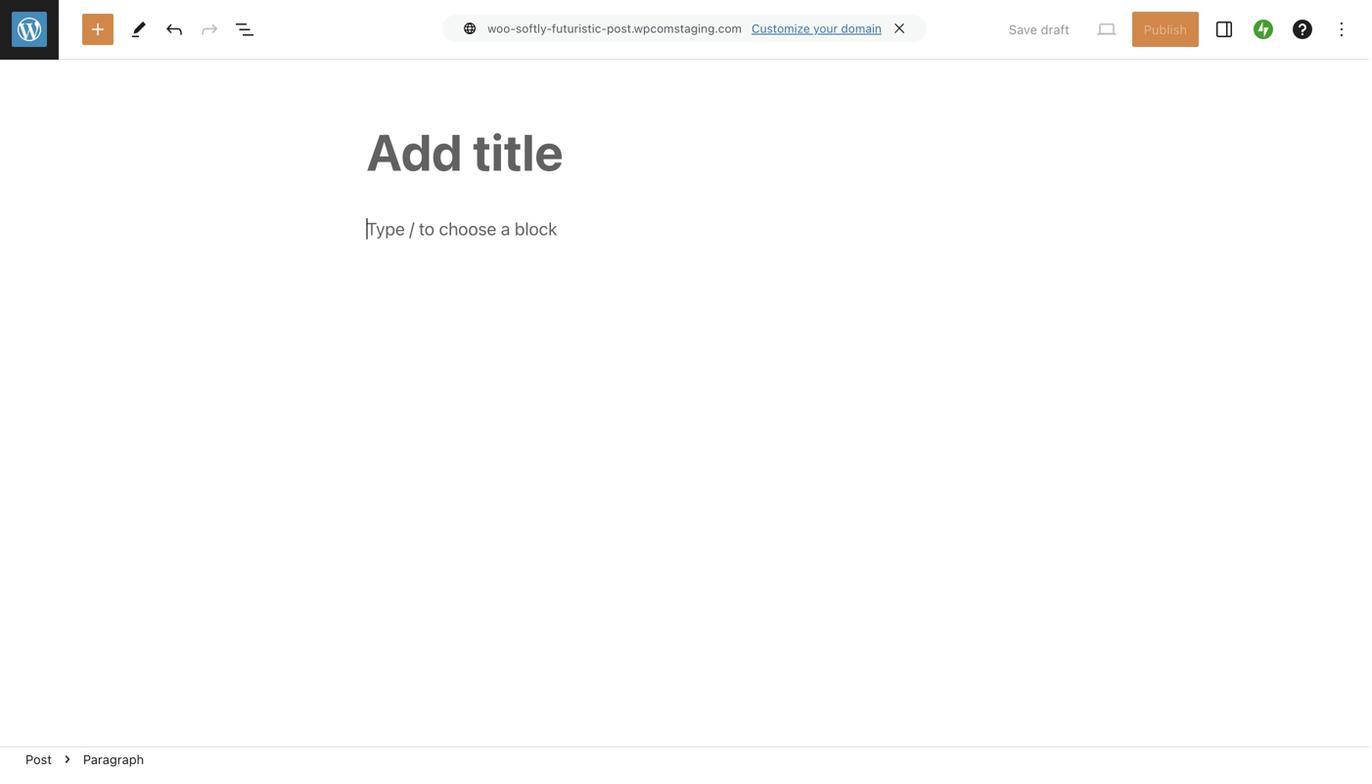 Task type: locate. For each thing, give the bounding box(es) containing it.
softly-
[[516, 22, 552, 35]]

tools image
[[127, 18, 151, 41]]

publish button
[[1132, 12, 1199, 47]]

save draft button
[[997, 12, 1081, 47]]

undo image
[[162, 18, 186, 41]]

help image
[[1291, 18, 1315, 41]]

post.wpcomstaging.com
[[607, 22, 742, 35]]

woo-
[[488, 22, 516, 35]]

woo-softly-futuristic-post.wpcomstaging.com customize your domain
[[488, 22, 882, 35]]

futuristic-
[[552, 22, 607, 35]]



Task type: vqa. For each thing, say whether or not it's contained in the screenshot.
CUSTOMIZE
yes



Task type: describe. For each thing, give the bounding box(es) containing it.
publish
[[1144, 22, 1187, 37]]

document overview image
[[233, 18, 256, 41]]

save draft
[[1009, 22, 1070, 37]]

draft
[[1041, 22, 1070, 37]]

jetpack image
[[1254, 20, 1274, 39]]

block breadcrumb list
[[0, 748, 170, 771]]

editor content region
[[0, 60, 1369, 747]]

preview image
[[1095, 18, 1119, 41]]

save
[[1009, 22, 1038, 37]]

customize
[[752, 22, 810, 35]]

redo image
[[198, 18, 221, 41]]

domain
[[841, 22, 882, 35]]

your
[[814, 22, 838, 35]]

toggle block inserter image
[[86, 18, 110, 41]]

post
[[25, 752, 52, 767]]

paragraph
[[83, 752, 144, 767]]

post button
[[18, 748, 60, 771]]

settings image
[[1213, 18, 1236, 41]]

options image
[[1330, 18, 1354, 41]]

customize your domain button
[[752, 22, 882, 35]]



